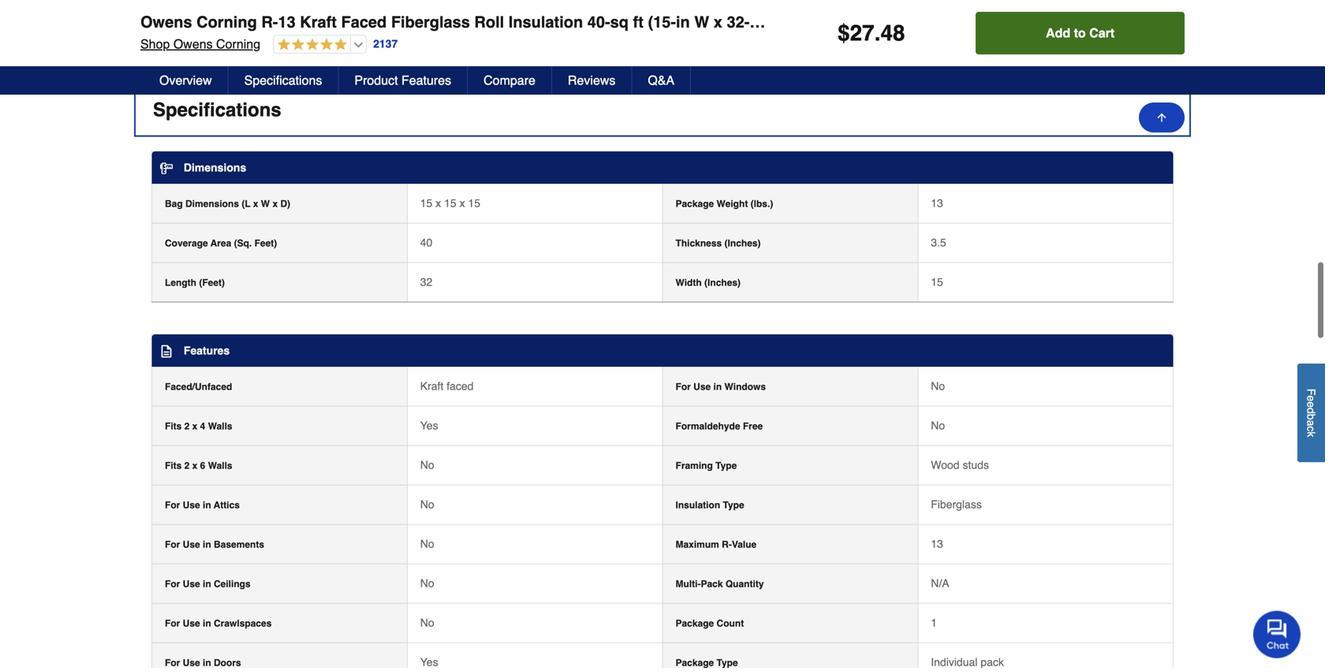 Task type: locate. For each thing, give the bounding box(es) containing it.
2 for no
[[184, 460, 190, 471]]

27
[[850, 21, 874, 46]]

(inches) down weight
[[724, 238, 761, 249]]

package left weight
[[676, 198, 714, 209]]

13 up 4.7 stars image at the top
[[278, 13, 296, 31]]

0 vertical spatial w
[[694, 13, 709, 31]]

owens down residents:
[[173, 37, 213, 51]]

features inside button
[[401, 73, 451, 88]]

40
[[420, 236, 432, 249]]

type right the "framing"
[[716, 460, 737, 471]]

for down the for use in basements
[[165, 578, 180, 589]]

c
[[1305, 426, 1318, 432]]

0 vertical spatial features
[[401, 73, 451, 88]]

link icon image
[[357, 19, 368, 30]]

r-
[[261, 13, 278, 31], [722, 539, 732, 550]]

specifications down overview button
[[153, 99, 281, 121]]

pack
[[862, 13, 899, 31], [701, 578, 723, 589]]

f e e d b a c k
[[1305, 389, 1318, 437]]

0 vertical spatial corning
[[196, 13, 257, 31]]

notes image
[[160, 345, 173, 358]]

0 vertical spatial walls
[[208, 421, 232, 432]]

0 horizontal spatial r-
[[261, 13, 278, 31]]

cart
[[1089, 26, 1115, 40]]

1 ft from the left
[[633, 13, 644, 31]]

1 horizontal spatial insulation
[[676, 500, 720, 511]]

1 horizontal spatial r-
[[722, 539, 732, 550]]

prop 65 warning(s)
[[254, 18, 355, 31]]

framing
[[676, 460, 713, 471]]

0 vertical spatial kraft
[[300, 13, 337, 31]]

use for 13
[[183, 539, 200, 550]]

fits
[[165, 421, 182, 432], [165, 460, 182, 471]]

fiberglass down the "wood studs" at the right bottom of the page
[[931, 498, 982, 511]]

use down the for use in ceilings
[[183, 618, 200, 629]]

specifications
[[244, 73, 322, 88], [153, 99, 281, 121]]

dimensions image
[[160, 162, 173, 175]]

for up 'formaldehyde'
[[676, 381, 691, 392]]

0 vertical spatial 2
[[184, 421, 190, 432]]

0 vertical spatial fits
[[165, 421, 182, 432]]

for use in ceilings
[[165, 578, 251, 589]]

maximum r-value
[[676, 539, 757, 550]]

corning
[[196, 13, 257, 31], [216, 37, 260, 51]]

0 horizontal spatial w
[[261, 198, 270, 209]]

1 vertical spatial features
[[184, 344, 230, 357]]

compare
[[484, 73, 535, 88]]

0 vertical spatial type
[[716, 460, 737, 471]]

2 2 from the top
[[184, 460, 190, 471]]

0 horizontal spatial kraft
[[300, 13, 337, 31]]

1 vertical spatial pack
[[701, 578, 723, 589]]

l)
[[764, 13, 779, 31]]

length (feet)
[[165, 277, 225, 288]]

1 walls from the top
[[208, 421, 232, 432]]

warning image
[[239, 17, 250, 30]]

in
[[676, 13, 690, 31], [713, 381, 722, 392], [203, 500, 211, 511], [203, 539, 211, 550], [203, 578, 211, 589], [203, 618, 211, 629]]

13 up n/a
[[931, 537, 943, 550]]

15
[[420, 197, 432, 209], [444, 197, 456, 209], [468, 197, 480, 209], [931, 276, 943, 288]]

for down "for use in attics"
[[165, 539, 180, 550]]

f e e d b a c k button
[[1297, 364, 1325, 462]]

1 vertical spatial package
[[676, 618, 714, 629]]

0 vertical spatial owens
[[140, 13, 192, 31]]

walls right the 4
[[208, 421, 232, 432]]

1
[[931, 616, 937, 629]]

ft right the sq
[[633, 13, 644, 31]]

1 fits from the top
[[165, 421, 182, 432]]

owens corning r-13 kraft faced fiberglass roll insulation 40-sq ft (15-in w x 32-ft l) individual pack
[[140, 13, 899, 31]]

1 vertical spatial dimensions
[[185, 198, 239, 209]]

1 vertical spatial (inches)
[[704, 277, 741, 288]]

2 left 6
[[184, 460, 190, 471]]

0 horizontal spatial pack
[[701, 578, 723, 589]]

w right (l
[[261, 198, 270, 209]]

4
[[200, 421, 205, 432]]

use left the attics
[[183, 500, 200, 511]]

corning down warning image
[[216, 37, 260, 51]]

prop 65 warning(s) link
[[239, 16, 368, 32]]

e
[[1305, 396, 1318, 402], [1305, 402, 1318, 408]]

package for 1
[[676, 618, 714, 629]]

fits for yes
[[165, 421, 182, 432]]

2 left the 4
[[184, 421, 190, 432]]

1 vertical spatial w
[[261, 198, 270, 209]]

for use in crawlspaces
[[165, 618, 272, 629]]

(inches) for 3.5
[[724, 238, 761, 249]]

q&a
[[648, 73, 675, 88]]

features up faced/unfaced
[[184, 344, 230, 357]]

features
[[401, 73, 451, 88], [184, 344, 230, 357]]

overview button
[[144, 66, 228, 95]]

2 walls from the top
[[208, 460, 232, 471]]

13
[[278, 13, 296, 31], [931, 197, 943, 209], [931, 537, 943, 550]]

0 vertical spatial package
[[676, 198, 714, 209]]

1 e from the top
[[1305, 396, 1318, 402]]

x
[[714, 13, 722, 31], [436, 197, 441, 209], [459, 197, 465, 209], [253, 198, 258, 209], [272, 198, 278, 209], [192, 421, 197, 432], [192, 460, 197, 471]]

1 package from the top
[[676, 198, 714, 209]]

framing type
[[676, 460, 737, 471]]

kraft up 4.7 stars image at the top
[[300, 13, 337, 31]]

residents:
[[171, 16, 223, 28]]

e up d
[[1305, 396, 1318, 402]]

1 vertical spatial type
[[723, 500, 744, 511]]

d
[[1305, 408, 1318, 414]]

1 2 from the top
[[184, 421, 190, 432]]

package count
[[676, 618, 744, 629]]

1 horizontal spatial features
[[401, 73, 451, 88]]

f
[[1305, 389, 1318, 396]]

13 up 3.5 in the right top of the page
[[931, 197, 943, 209]]

0 horizontal spatial features
[[184, 344, 230, 357]]

0 horizontal spatial fiberglass
[[391, 13, 470, 31]]

2 vertical spatial 13
[[931, 537, 943, 550]]

kraft left faced
[[420, 380, 444, 392]]

features right product
[[401, 73, 451, 88]]

quantity
[[726, 578, 764, 589]]

w left 32- at the right of page
[[694, 13, 709, 31]]

0 vertical spatial pack
[[862, 13, 899, 31]]

use left ceilings
[[183, 578, 200, 589]]

corning up shop owens corning
[[196, 13, 257, 31]]

dimensions left (l
[[185, 198, 239, 209]]

package left count
[[676, 618, 714, 629]]

0 vertical spatial specifications
[[244, 73, 322, 88]]

(inches) for 15
[[704, 277, 741, 288]]

fits left 6
[[165, 460, 182, 471]]

r- left 65
[[261, 13, 278, 31]]

(l
[[242, 198, 250, 209]]

insulation left 40- on the left top
[[509, 13, 583, 31]]

for
[[676, 381, 691, 392], [165, 500, 180, 511], [165, 539, 180, 550], [165, 578, 180, 589], [165, 618, 180, 629]]

sq
[[610, 13, 629, 31]]

for for n/a
[[165, 578, 180, 589]]

ft left l)
[[750, 13, 760, 31]]

2
[[184, 421, 190, 432], [184, 460, 190, 471]]

q&a button
[[632, 66, 691, 95]]

1 vertical spatial walls
[[208, 460, 232, 471]]

1 vertical spatial 2
[[184, 460, 190, 471]]

type up value
[[723, 500, 744, 511]]

multi-pack quantity
[[676, 578, 764, 589]]

2 fits from the top
[[165, 460, 182, 471]]

in left ceilings
[[203, 578, 211, 589]]

in left the attics
[[203, 500, 211, 511]]

kraft
[[300, 13, 337, 31], [420, 380, 444, 392]]

roll
[[474, 13, 504, 31]]

product features button
[[339, 66, 468, 95]]

1 vertical spatial owens
[[173, 37, 213, 51]]

maximum
[[676, 539, 719, 550]]

e up the b
[[1305, 402, 1318, 408]]

insulation up maximum
[[676, 500, 720, 511]]

$
[[838, 21, 850, 46]]

walls
[[208, 421, 232, 432], [208, 460, 232, 471]]

1 horizontal spatial pack
[[862, 13, 899, 31]]

fiberglass up 2137 on the top
[[391, 13, 470, 31]]

r- right maximum
[[722, 539, 732, 550]]

use
[[693, 381, 711, 392], [183, 500, 200, 511], [183, 539, 200, 550], [183, 578, 200, 589], [183, 618, 200, 629]]

(inches) right width
[[704, 277, 741, 288]]

1 horizontal spatial fiberglass
[[931, 498, 982, 511]]

1 vertical spatial 13
[[931, 197, 943, 209]]

dimensions up "bag dimensions (l x w x d)"
[[184, 161, 246, 174]]

1 horizontal spatial kraft
[[420, 380, 444, 392]]

feet)
[[254, 238, 277, 249]]

(lbs.)
[[751, 198, 773, 209]]

0 horizontal spatial ft
[[633, 13, 644, 31]]

use down "for use in attics"
[[183, 539, 200, 550]]

ca
[[153, 16, 168, 28]]

type
[[716, 460, 737, 471], [723, 500, 744, 511]]

0 vertical spatial r-
[[261, 13, 278, 31]]

2 ft from the left
[[750, 13, 760, 31]]

studs
[[963, 459, 989, 471]]

in left 32- at the right of page
[[676, 13, 690, 31]]

walls right 6
[[208, 460, 232, 471]]

owens up "shop" at the left top
[[140, 13, 192, 31]]

0 horizontal spatial insulation
[[509, 13, 583, 31]]

specifications down 4.7 stars image at the top
[[244, 73, 322, 88]]

k
[[1305, 432, 1318, 437]]

for down the fits 2 x 6 walls
[[165, 500, 180, 511]]

in left crawlspaces
[[203, 618, 211, 629]]

1 vertical spatial fits
[[165, 460, 182, 471]]

0 vertical spatial (inches)
[[724, 238, 761, 249]]

2 e from the top
[[1305, 402, 1318, 408]]

no
[[931, 380, 945, 392], [931, 419, 945, 432], [420, 459, 434, 471], [420, 498, 434, 511], [420, 537, 434, 550], [420, 577, 434, 589], [420, 616, 434, 629]]

coverage area (sq. feet)
[[165, 238, 277, 249]]

chevron up image
[[1156, 102, 1172, 118]]

add to cart button
[[976, 12, 1185, 54]]

in left windows
[[713, 381, 722, 392]]

2 package from the top
[[676, 618, 714, 629]]

fiberglass
[[391, 13, 470, 31], [931, 498, 982, 511]]

1 vertical spatial corning
[[216, 37, 260, 51]]

owens
[[140, 13, 192, 31], [173, 37, 213, 51]]

use up 'formaldehyde'
[[693, 381, 711, 392]]

fits 2 x 4 walls
[[165, 421, 232, 432]]

thickness (inches)
[[676, 238, 761, 249]]

for down the for use in ceilings
[[165, 618, 180, 629]]

basements
[[214, 539, 264, 550]]

insulation
[[509, 13, 583, 31], [676, 500, 720, 511]]

fits left the 4
[[165, 421, 182, 432]]

for for 13
[[165, 539, 180, 550]]

no for 1
[[420, 616, 434, 629]]

width
[[676, 277, 702, 288]]

pack left quantity
[[701, 578, 723, 589]]

in left basements
[[203, 539, 211, 550]]

1 horizontal spatial ft
[[750, 13, 760, 31]]

pack right $
[[862, 13, 899, 31]]



Task type: describe. For each thing, give the bounding box(es) containing it.
in for fiberglass
[[203, 500, 211, 511]]

2 for yes
[[184, 421, 190, 432]]

1 vertical spatial insulation
[[676, 500, 720, 511]]

yes
[[420, 419, 438, 432]]

0 vertical spatial 13
[[278, 13, 296, 31]]

arrow up image
[[1155, 111, 1168, 124]]

wood studs
[[931, 459, 989, 471]]

add
[[1046, 26, 1070, 40]]

for for 1
[[165, 618, 180, 629]]

ceilings
[[214, 578, 251, 589]]

0 vertical spatial insulation
[[509, 13, 583, 31]]

1 vertical spatial kraft
[[420, 380, 444, 392]]

1 horizontal spatial w
[[694, 13, 709, 31]]

for use in windows
[[676, 381, 766, 392]]

for for fiberglass
[[165, 500, 180, 511]]

product features
[[354, 73, 451, 88]]

attics
[[214, 500, 240, 511]]

no for fiberglass
[[420, 498, 434, 511]]

0 vertical spatial dimensions
[[184, 161, 246, 174]]

walls for yes
[[208, 421, 232, 432]]

shop owens corning
[[140, 37, 260, 51]]

fits for no
[[165, 460, 182, 471]]

b
[[1305, 414, 1318, 420]]

value
[[732, 539, 757, 550]]

compare button
[[468, 66, 552, 95]]

count
[[717, 618, 744, 629]]

warning(s)
[[298, 18, 355, 31]]

13 for no
[[931, 537, 943, 550]]

2137
[[373, 38, 398, 50]]

type for wood studs
[[716, 460, 737, 471]]

formaldehyde free
[[676, 421, 763, 432]]

32
[[420, 276, 432, 288]]

individual
[[784, 13, 857, 31]]

ca residents:
[[153, 16, 223, 28]]

(feet)
[[199, 277, 225, 288]]

1 vertical spatial fiberglass
[[931, 498, 982, 511]]

walls for no
[[208, 460, 232, 471]]

in for 1
[[203, 618, 211, 629]]

faced/unfaced
[[165, 381, 232, 392]]

thickness
[[676, 238, 722, 249]]

for use in basements
[[165, 539, 264, 550]]

add to cart
[[1046, 26, 1115, 40]]

overview
[[159, 73, 212, 88]]

package for 13
[[676, 198, 714, 209]]

fits 2 x 6 walls
[[165, 460, 232, 471]]

prop
[[254, 18, 279, 31]]

no for n/a
[[420, 577, 434, 589]]

use for n/a
[[183, 578, 200, 589]]

(sq.
[[234, 238, 252, 249]]

in for 13
[[203, 539, 211, 550]]

coverage
[[165, 238, 208, 249]]

13 for 15 x 15 x 15
[[931, 197, 943, 209]]

(15-
[[648, 13, 676, 31]]

faced
[[341, 13, 387, 31]]

40-
[[587, 13, 610, 31]]

d)
[[280, 198, 290, 209]]

crawlspaces
[[214, 618, 272, 629]]

shop
[[140, 37, 170, 51]]

.
[[874, 21, 881, 46]]

1 vertical spatial r-
[[722, 539, 732, 550]]

use for fiberglass
[[183, 500, 200, 511]]

3.5
[[931, 236, 946, 249]]

length
[[165, 277, 196, 288]]

wood
[[931, 459, 960, 471]]

multi-
[[676, 578, 701, 589]]

0 vertical spatial fiberglass
[[391, 13, 470, 31]]

no for 13
[[420, 537, 434, 550]]

n/a
[[931, 577, 949, 589]]

chat invite button image
[[1253, 610, 1301, 658]]

insulation type
[[676, 500, 744, 511]]

in for n/a
[[203, 578, 211, 589]]

faced
[[447, 380, 474, 392]]

weight
[[717, 198, 748, 209]]

a
[[1305, 420, 1318, 426]]

bag dimensions (l x w x d)
[[165, 198, 290, 209]]

width (inches)
[[676, 277, 741, 288]]

formaldehyde
[[676, 421, 740, 432]]

no for wood studs
[[420, 459, 434, 471]]

package weight (lbs.)
[[676, 198, 773, 209]]

$ 27 . 48
[[838, 21, 905, 46]]

65
[[282, 18, 294, 31]]

4.7 stars image
[[274, 38, 347, 52]]

reviews button
[[552, 66, 632, 95]]

to
[[1074, 26, 1086, 40]]

48
[[881, 21, 905, 46]]

32-
[[727, 13, 750, 31]]

for use in attics
[[165, 500, 240, 511]]

15 x 15 x 15
[[420, 197, 480, 209]]

kraft faced
[[420, 380, 474, 392]]

reviews
[[568, 73, 616, 88]]

windows
[[724, 381, 766, 392]]

product
[[354, 73, 398, 88]]

type for fiberglass
[[723, 500, 744, 511]]

6
[[200, 460, 205, 471]]

1 vertical spatial specifications
[[153, 99, 281, 121]]

use for 1
[[183, 618, 200, 629]]



Task type: vqa. For each thing, say whether or not it's contained in the screenshot.
the Outdoor within the outdoor living & patio link
no



